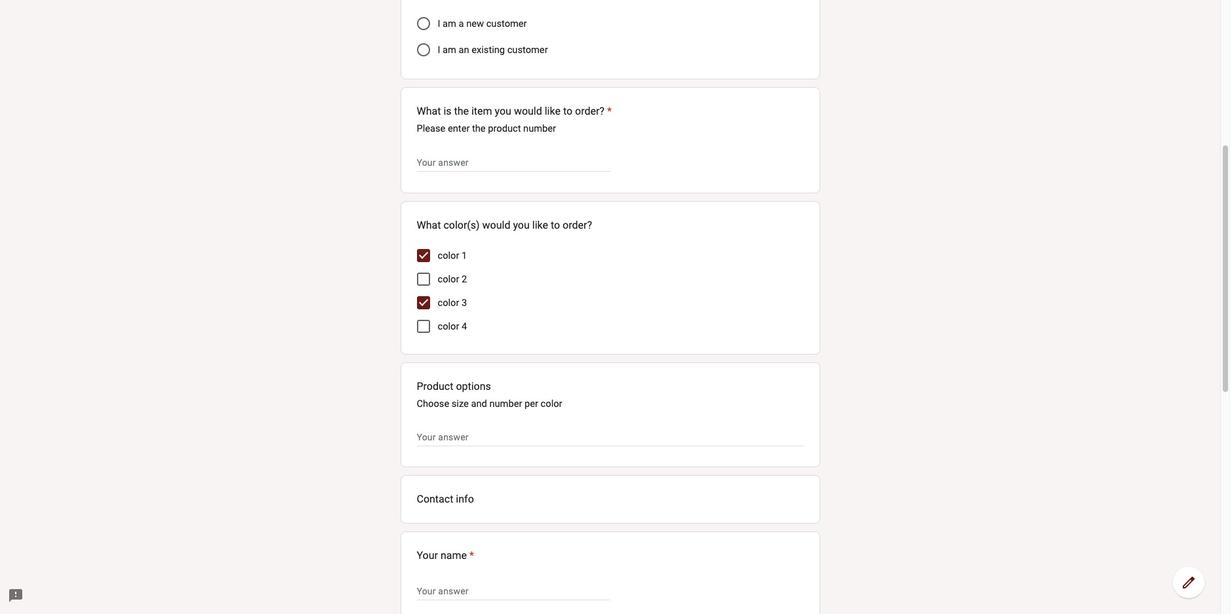 Task type: vqa. For each thing, say whether or not it's contained in the screenshot.
Tara Schultz 2:07 PM Today
no



Task type: describe. For each thing, give the bounding box(es) containing it.
am for an
[[443, 44, 457, 56]]

a
[[459, 18, 464, 30]]

I am a new customer radio
[[417, 17, 430, 30]]

contact info list item
[[400, 476, 820, 524]]

color 3 checkbox
[[417, 297, 430, 310]]

color 4 checkbox
[[417, 320, 430, 333]]

color 1
[[438, 250, 467, 262]]

what color(s) would you like to order? list
[[417, 244, 804, 339]]

color 1 checkbox
[[417, 249, 430, 263]]

customer for i am a new customer
[[487, 18, 527, 30]]

what color(s) would you like to order?
[[417, 219, 592, 232]]

choose
[[417, 398, 449, 410]]

new
[[467, 18, 484, 30]]

color 3 image
[[417, 297, 430, 310]]

required question element for your name
[[467, 549, 474, 564]]

what is the item you would like to order? * please enter the product number
[[417, 105, 612, 135]]

2
[[462, 274, 467, 285]]

Product options text field
[[417, 430, 804, 446]]

0 horizontal spatial would
[[483, 219, 511, 232]]

your
[[417, 550, 438, 562]]

color 1 image
[[417, 249, 430, 263]]

0 horizontal spatial the
[[454, 105, 469, 118]]

contact
[[417, 493, 454, 506]]

and
[[471, 398, 487, 410]]

color 4
[[438, 321, 467, 333]]

heading containing what is the item you would like to order?
[[417, 104, 612, 120]]

I am an existing customer radio
[[417, 43, 430, 57]]

what for what is the item you would like to order? * please enter the product number
[[417, 105, 441, 118]]

1 vertical spatial you
[[513, 219, 530, 232]]

color for color 3
[[438, 297, 459, 309]]

customer for i am an existing customer
[[508, 44, 548, 56]]

what for what color(s) would you like to order?
[[417, 219, 441, 232]]

existing
[[472, 44, 505, 56]]



Task type: locate. For each thing, give the bounding box(es) containing it.
i am a new customer
[[438, 18, 527, 30]]

color for color 2
[[438, 274, 459, 285]]

1 horizontal spatial number
[[524, 123, 556, 135]]

to inside what is the item you would like to order? * please enter the product number
[[563, 105, 573, 118]]

i right 'i am a new customer' icon
[[438, 18, 441, 30]]

the
[[454, 105, 469, 118], [472, 123, 486, 135]]

0 vertical spatial am
[[443, 18, 457, 30]]

0 vertical spatial the
[[454, 105, 469, 118]]

1 horizontal spatial you
[[513, 219, 530, 232]]

0 vertical spatial what
[[417, 105, 441, 118]]

number left per
[[490, 398, 522, 410]]

None text field
[[417, 155, 610, 171], [417, 584, 610, 600], [417, 155, 610, 171], [417, 584, 610, 600]]

enter
[[448, 123, 470, 135]]

0 horizontal spatial *
[[470, 550, 474, 562]]

color(s)
[[444, 219, 480, 232]]

would
[[514, 105, 542, 118], [483, 219, 511, 232]]

2 what from the top
[[417, 219, 441, 232]]

the down the item
[[472, 123, 486, 135]]

customer
[[487, 18, 527, 30], [508, 44, 548, 56]]

you right color(s)
[[513, 219, 530, 232]]

1 i from the top
[[438, 18, 441, 30]]

0 vertical spatial like
[[545, 105, 561, 118]]

i for i am a new customer
[[438, 18, 441, 30]]

what inside what is the item you would like to order? * please enter the product number
[[417, 105, 441, 118]]

1 vertical spatial the
[[472, 123, 486, 135]]

0 vertical spatial customer
[[487, 18, 527, 30]]

i am a new customer image
[[417, 17, 430, 30]]

heading
[[417, 104, 612, 120], [417, 549, 474, 564]]

heading containing your name
[[417, 549, 474, 564]]

1 vertical spatial order?
[[563, 219, 592, 232]]

0 vertical spatial to
[[563, 105, 573, 118]]

color left 2
[[438, 274, 459, 285]]

order?
[[575, 105, 605, 118], [563, 219, 592, 232]]

name
[[441, 550, 467, 562]]

per
[[525, 398, 539, 410]]

the right is
[[454, 105, 469, 118]]

1 horizontal spatial the
[[472, 123, 486, 135]]

customer up i am an existing customer
[[487, 18, 527, 30]]

2 heading from the top
[[417, 549, 474, 564]]

i for i am an existing customer
[[438, 44, 441, 56]]

1 vertical spatial required question element
[[467, 549, 474, 564]]

i right i am an existing customer icon
[[438, 44, 441, 56]]

required question element for what is the item you would like to order?
[[605, 104, 612, 120]]

0 vertical spatial you
[[495, 105, 512, 118]]

am left a
[[443, 18, 457, 30]]

would up product
[[514, 105, 542, 118]]

color for color 4
[[438, 321, 459, 333]]

info
[[456, 493, 474, 506]]

customer right existing
[[508, 44, 548, 56]]

0 vertical spatial order?
[[575, 105, 605, 118]]

please
[[417, 123, 446, 135]]

1 vertical spatial *
[[470, 550, 474, 562]]

am for a
[[443, 18, 457, 30]]

1 horizontal spatial *
[[607, 105, 612, 118]]

color 3
[[438, 297, 467, 309]]

you inside what is the item you would like to order? * please enter the product number
[[495, 105, 512, 118]]

0 vertical spatial *
[[607, 105, 612, 118]]

color left '4'
[[438, 321, 459, 333]]

color for color 1
[[438, 250, 459, 262]]

product options choose size and number per color
[[417, 381, 563, 410]]

am
[[443, 18, 457, 30], [443, 44, 457, 56]]

0 vertical spatial would
[[514, 105, 542, 118]]

color right per
[[541, 398, 563, 410]]

0 horizontal spatial you
[[495, 105, 512, 118]]

0 vertical spatial heading
[[417, 104, 612, 120]]

*
[[607, 105, 612, 118], [470, 550, 474, 562]]

number inside what is the item you would like to order? * please enter the product number
[[524, 123, 556, 135]]

is
[[444, 105, 452, 118]]

0 vertical spatial i
[[438, 18, 441, 30]]

1 heading from the top
[[417, 104, 612, 120]]

like inside what is the item you would like to order? * please enter the product number
[[545, 105, 561, 118]]

1 am from the top
[[443, 18, 457, 30]]

color 4 image
[[418, 322, 429, 332]]

number inside product options choose size and number per color
[[490, 398, 522, 410]]

what
[[417, 105, 441, 118], [417, 219, 441, 232]]

an
[[459, 44, 469, 56]]

color 2
[[438, 274, 467, 285]]

heading down contact info
[[417, 549, 474, 564]]

number
[[524, 123, 556, 135], [490, 398, 522, 410]]

i am an existing customer
[[438, 44, 548, 56]]

am left an
[[443, 44, 457, 56]]

size
[[452, 398, 469, 410]]

1 vertical spatial i
[[438, 44, 441, 56]]

1 vertical spatial am
[[443, 44, 457, 56]]

* inside what is the item you would like to order? * please enter the product number
[[607, 105, 612, 118]]

you up product
[[495, 105, 512, 118]]

i am an existing customer image
[[417, 43, 430, 57]]

color 2 checkbox
[[417, 273, 430, 286]]

4
[[462, 321, 467, 333]]

1 horizontal spatial to
[[563, 105, 573, 118]]

options
[[456, 381, 491, 393]]

what up color 1 image
[[417, 219, 441, 232]]

would inside what is the item you would like to order? * please enter the product number
[[514, 105, 542, 118]]

2 i from the top
[[438, 44, 441, 56]]

contact info heading
[[417, 492, 804, 508]]

heading up product
[[417, 104, 612, 120]]

color left 3
[[438, 297, 459, 309]]

color left 1
[[438, 250, 459, 262]]

1
[[462, 250, 467, 262]]

like
[[545, 105, 561, 118], [533, 219, 548, 232]]

1 what from the top
[[417, 105, 441, 118]]

2 am from the top
[[443, 44, 457, 56]]

number right product
[[524, 123, 556, 135]]

0 vertical spatial number
[[524, 123, 556, 135]]

what up please
[[417, 105, 441, 118]]

0 horizontal spatial required question element
[[467, 549, 474, 564]]

would right color(s)
[[483, 219, 511, 232]]

0 horizontal spatial to
[[551, 219, 560, 232]]

1 vertical spatial heading
[[417, 549, 474, 564]]

to
[[563, 105, 573, 118], [551, 219, 560, 232]]

your name *
[[417, 550, 474, 562]]

1 vertical spatial customer
[[508, 44, 548, 56]]

product
[[488, 123, 521, 135]]

contact info
[[417, 493, 474, 506]]

1 horizontal spatial would
[[514, 105, 542, 118]]

color inside product options choose size and number per color
[[541, 398, 563, 410]]

1 vertical spatial to
[[551, 219, 560, 232]]

color 2 image
[[418, 274, 429, 285]]

product
[[417, 381, 454, 393]]

1 horizontal spatial required question element
[[605, 104, 612, 120]]

color
[[438, 250, 459, 262], [438, 274, 459, 285], [438, 297, 459, 309], [438, 321, 459, 333], [541, 398, 563, 410]]

3
[[462, 297, 467, 309]]

1 vertical spatial number
[[490, 398, 522, 410]]

order? inside what is the item you would like to order? * please enter the product number
[[575, 105, 605, 118]]

you
[[495, 105, 512, 118], [513, 219, 530, 232]]

0 horizontal spatial number
[[490, 398, 522, 410]]

required question element
[[605, 104, 612, 120], [467, 549, 474, 564]]

i
[[438, 18, 441, 30], [438, 44, 441, 56]]

0 vertical spatial required question element
[[605, 104, 612, 120]]

1 vertical spatial like
[[533, 219, 548, 232]]

1 vertical spatial would
[[483, 219, 511, 232]]

1 vertical spatial what
[[417, 219, 441, 232]]

item
[[472, 105, 492, 118]]



